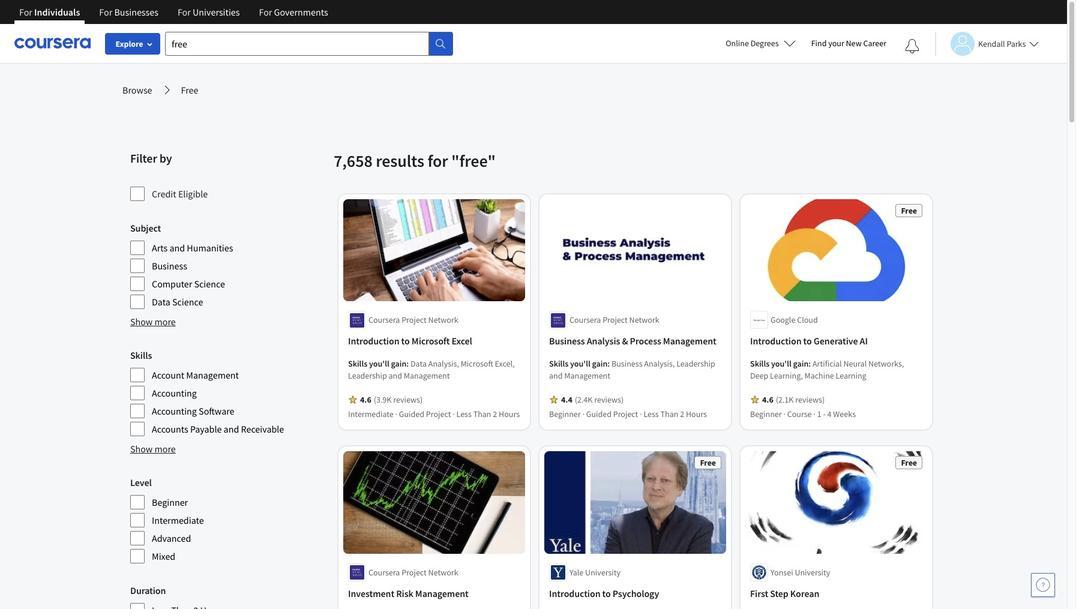 Task type: locate. For each thing, give the bounding box(es) containing it.
business analysis & process management link
[[549, 334, 721, 348]]

project for &
[[603, 315, 628, 326]]

business for business analysis & process management
[[549, 335, 585, 347]]

2 you'll from the left
[[570, 359, 590, 369]]

banner navigation
[[10, 0, 338, 33]]

1 horizontal spatial guided
[[586, 409, 611, 420]]

2 university from the left
[[795, 567, 830, 578]]

reviews) right (3.9k
[[393, 395, 423, 405]]

2 horizontal spatial you'll
[[771, 359, 791, 369]]

1 vertical spatial more
[[155, 443, 176, 455]]

1 show from the top
[[130, 316, 153, 328]]

to for microsoft
[[401, 335, 410, 347]]

2 more from the top
[[155, 443, 176, 455]]

coursera for business
[[570, 315, 601, 326]]

2 show from the top
[[130, 443, 153, 455]]

1 than from the left
[[473, 409, 491, 420]]

0 vertical spatial show more
[[130, 316, 176, 328]]

skills up 4.4 on the bottom
[[549, 359, 568, 369]]

2 less from the left
[[644, 409, 659, 420]]

· down 'business analysis, leadership and management'
[[640, 409, 642, 420]]

0 horizontal spatial leadership
[[348, 371, 387, 381]]

2 : from the left
[[608, 359, 610, 369]]

1 horizontal spatial hours
[[686, 409, 707, 420]]

for left individuals
[[19, 6, 32, 18]]

science for computer science
[[194, 278, 225, 290]]

1 less from the left
[[456, 409, 472, 420]]

analysis, down process
[[644, 359, 675, 369]]

to down cloud
[[803, 335, 812, 347]]

to up data analysis, microsoft excel, leadership and management
[[401, 335, 410, 347]]

data inside data analysis, microsoft excel, leadership and management
[[410, 359, 427, 369]]

business up computer
[[152, 260, 187, 272]]

0 vertical spatial business
[[152, 260, 187, 272]]

investment
[[348, 587, 394, 599]]

intermediate for intermediate · guided project · less than 2 hours
[[348, 409, 394, 420]]

: down analysis
[[608, 359, 610, 369]]

and down software
[[224, 423, 239, 435]]

browse link
[[122, 83, 152, 97]]

more
[[155, 316, 176, 328], [155, 443, 176, 455]]

1 2 from the left
[[493, 409, 497, 420]]

management down introduction to microsoft excel link
[[404, 371, 450, 381]]

university up korean
[[795, 567, 830, 578]]

1 horizontal spatial university
[[795, 567, 830, 578]]

0 vertical spatial data
[[152, 296, 170, 308]]

you'll up the learning,
[[771, 359, 791, 369]]

management up software
[[186, 369, 239, 381]]

beginner inside level group
[[152, 496, 188, 508]]

and up 4.6 (3.9k reviews)
[[389, 371, 402, 381]]

show more for data science
[[130, 316, 176, 328]]

3 for from the left
[[178, 6, 191, 18]]

explore
[[116, 38, 143, 49]]

0 horizontal spatial :
[[407, 359, 409, 369]]

skills you'll gain : down analysis
[[549, 359, 612, 369]]

and inside data analysis, microsoft excel, leadership and management
[[389, 371, 402, 381]]

computer science
[[152, 278, 225, 290]]

credit eligible
[[152, 188, 208, 200]]

gain for &
[[592, 359, 608, 369]]

subject group
[[130, 221, 326, 310]]

you'll up (3.9k
[[369, 359, 389, 369]]

0 horizontal spatial business
[[152, 260, 187, 272]]

humanities
[[187, 242, 233, 254]]

online degrees
[[726, 38, 779, 49]]

2 horizontal spatial business
[[612, 359, 642, 369]]

coursera project network for to
[[368, 315, 458, 326]]

business down &
[[612, 359, 642, 369]]

and right arts
[[169, 242, 185, 254]]

2 reviews) from the left
[[594, 395, 624, 405]]

and up 4.4 on the bottom
[[549, 371, 563, 381]]

· down 4.6 (3.9k reviews)
[[395, 409, 397, 420]]

2
[[493, 409, 497, 420], [680, 409, 684, 420]]

guided down 4.6 (3.9k reviews)
[[399, 409, 424, 420]]

0 horizontal spatial skills you'll gain :
[[348, 359, 410, 369]]

business inside subject group
[[152, 260, 187, 272]]

show more for accounts payable and receivable
[[130, 443, 176, 455]]

kendall parks button
[[935, 32, 1039, 56]]

intermediate down (3.9k
[[348, 409, 394, 420]]

coursera up analysis
[[570, 315, 601, 326]]

3 you'll from the left
[[771, 359, 791, 369]]

accounting for accounting
[[152, 387, 197, 399]]

management
[[663, 335, 716, 347], [186, 369, 239, 381], [404, 371, 450, 381], [564, 371, 610, 381], [415, 587, 469, 599]]

project up introduction to microsoft excel
[[402, 315, 427, 326]]

to down yale university
[[602, 587, 611, 599]]

1 horizontal spatial reviews)
[[594, 395, 624, 405]]

· down data analysis, microsoft excel, leadership and management
[[453, 409, 455, 420]]

0 horizontal spatial university
[[585, 567, 621, 578]]

1 for from the left
[[19, 6, 32, 18]]

2 horizontal spatial introduction
[[750, 335, 802, 347]]

and
[[169, 242, 185, 254], [389, 371, 402, 381], [549, 371, 563, 381], [224, 423, 239, 435]]

coursera project network for risk
[[368, 567, 458, 578]]

risk
[[396, 587, 413, 599]]

2 hours from the left
[[686, 409, 707, 420]]

intermediate up advanced
[[152, 514, 204, 526]]

business for business
[[152, 260, 187, 272]]

introduction up (3.9k
[[348, 335, 399, 347]]

1 horizontal spatial data
[[410, 359, 427, 369]]

hours
[[499, 409, 520, 420], [686, 409, 707, 420]]

2 4.6 from the left
[[762, 395, 773, 405]]

management inside business analysis & process management link
[[663, 335, 716, 347]]

4 · from the left
[[640, 409, 642, 420]]

1 horizontal spatial skills you'll gain :
[[549, 359, 612, 369]]

1 show more from the top
[[130, 316, 176, 328]]

management right process
[[663, 335, 716, 347]]

project
[[402, 315, 427, 326], [603, 315, 628, 326], [426, 409, 451, 420], [613, 409, 638, 420], [402, 567, 427, 578]]

you'll down analysis
[[570, 359, 590, 369]]

2 accounting from the top
[[152, 405, 197, 417]]

project down 4.4 (2.4k reviews)
[[613, 409, 638, 420]]

: down introduction to microsoft excel
[[407, 359, 409, 369]]

0 horizontal spatial analysis,
[[428, 359, 459, 369]]

2 horizontal spatial beginner
[[750, 409, 782, 420]]

reviews) up "beginner · guided project · less than 2 hours"
[[594, 395, 624, 405]]

0 horizontal spatial 2
[[493, 409, 497, 420]]

and inside subject group
[[169, 242, 185, 254]]

introduction down yale
[[549, 587, 600, 599]]

0 horizontal spatial than
[[473, 409, 491, 420]]

reviews) up beginner · course · 1 - 4 weeks
[[795, 395, 825, 405]]

beginner up advanced
[[152, 496, 188, 508]]

introduction for introduction to microsoft excel
[[348, 335, 399, 347]]

5 · from the left
[[783, 409, 786, 420]]

1 skills you'll gain : from the left
[[348, 359, 410, 369]]

skills you'll gain : up (3.9k
[[348, 359, 410, 369]]

more down data science
[[155, 316, 176, 328]]

intermediate · guided project · less than 2 hours
[[348, 409, 520, 420]]

1 university from the left
[[585, 567, 621, 578]]

1 vertical spatial business
[[549, 335, 585, 347]]

3 gain from the left
[[793, 359, 809, 369]]

1 horizontal spatial to
[[602, 587, 611, 599]]

4.6 (3.9k reviews)
[[360, 395, 423, 405]]

0 horizontal spatial guided
[[399, 409, 424, 420]]

1 horizontal spatial 2
[[680, 409, 684, 420]]

1 horizontal spatial leadership
[[676, 359, 715, 369]]

2 horizontal spatial :
[[809, 359, 811, 369]]

0 horizontal spatial reviews)
[[393, 395, 423, 405]]

arts and humanities
[[152, 242, 233, 254]]

more for data
[[155, 316, 176, 328]]

1 horizontal spatial less
[[644, 409, 659, 420]]

data inside subject group
[[152, 296, 170, 308]]

1 horizontal spatial you'll
[[570, 359, 590, 369]]

google cloud
[[771, 315, 818, 326]]

1 accounting from the top
[[152, 387, 197, 399]]

generative
[[814, 335, 858, 347]]

science down humanities
[[194, 278, 225, 290]]

1 vertical spatial microsoft
[[461, 359, 493, 369]]

beginner down 4.4 on the bottom
[[549, 409, 581, 420]]

level
[[130, 477, 152, 489]]

for left governments
[[259, 6, 272, 18]]

accounting down the account
[[152, 387, 197, 399]]

more down accounts
[[155, 443, 176, 455]]

beginner down "(2.1k"
[[750, 409, 782, 420]]

network up process
[[629, 315, 659, 326]]

investment risk management link
[[348, 586, 520, 601]]

than
[[473, 409, 491, 420], [660, 409, 678, 420]]

leadership inside data analysis, microsoft excel, leadership and management
[[348, 371, 387, 381]]

: up machine
[[809, 359, 811, 369]]

data
[[152, 296, 170, 308], [410, 359, 427, 369]]

coursera project network up &
[[570, 315, 659, 326]]

2 horizontal spatial to
[[803, 335, 812, 347]]

for left businesses
[[99, 6, 112, 18]]

1 guided from the left
[[399, 409, 424, 420]]

show for accounts
[[130, 443, 153, 455]]

1 vertical spatial intermediate
[[152, 514, 204, 526]]

2 2 from the left
[[680, 409, 684, 420]]

gain for generative
[[793, 359, 809, 369]]

for governments
[[259, 6, 328, 18]]

0 vertical spatial accounting
[[152, 387, 197, 399]]

2 horizontal spatial skills you'll gain :
[[750, 359, 813, 369]]

1 show more button from the top
[[130, 314, 176, 329]]

1 vertical spatial science
[[172, 296, 203, 308]]

management inside data analysis, microsoft excel, leadership and management
[[404, 371, 450, 381]]

than for excel
[[473, 409, 491, 420]]

None search field
[[165, 32, 453, 56]]

analysis, inside data analysis, microsoft excel, leadership and management
[[428, 359, 459, 369]]

1 horizontal spatial 4.6
[[762, 395, 773, 405]]

to
[[401, 335, 410, 347], [803, 335, 812, 347], [602, 587, 611, 599]]

for
[[19, 6, 32, 18], [99, 6, 112, 18], [178, 6, 191, 18], [259, 6, 272, 18]]

: for microsoft
[[407, 359, 409, 369]]

1 analysis, from the left
[[428, 359, 459, 369]]

0 horizontal spatial hours
[[499, 409, 520, 420]]

0 vertical spatial more
[[155, 316, 176, 328]]

0 horizontal spatial to
[[401, 335, 410, 347]]

1 horizontal spatial than
[[660, 409, 678, 420]]

show up level
[[130, 443, 153, 455]]

weeks
[[833, 409, 856, 420]]

2 than from the left
[[660, 409, 678, 420]]

: for &
[[608, 359, 610, 369]]

4.6 left "(2.1k"
[[762, 395, 773, 405]]

guided down 4.4 (2.4k reviews)
[[586, 409, 611, 420]]

show down data science
[[130, 316, 153, 328]]

1 horizontal spatial gain
[[592, 359, 608, 369]]

project up &
[[603, 315, 628, 326]]

2 guided from the left
[[586, 409, 611, 420]]

1 vertical spatial data
[[410, 359, 427, 369]]

0 horizontal spatial you'll
[[369, 359, 389, 369]]

deep
[[750, 371, 768, 381]]

microsoft down excel
[[461, 359, 493, 369]]

skills up the account
[[130, 349, 152, 361]]

business inside 'business analysis, leadership and management'
[[612, 359, 642, 369]]

show more down data science
[[130, 316, 176, 328]]

1 vertical spatial show
[[130, 443, 153, 455]]

project up investment risk management
[[402, 567, 427, 578]]

less down data analysis, microsoft excel, leadership and management
[[456, 409, 472, 420]]

management inside 'business analysis, leadership and management'
[[564, 371, 610, 381]]

show more button down accounts
[[130, 442, 176, 456]]

data down computer
[[152, 296, 170, 308]]

management inside skills group
[[186, 369, 239, 381]]

coursera project network
[[368, 315, 458, 326], [570, 315, 659, 326], [368, 567, 458, 578]]

coursera
[[368, 315, 400, 326], [570, 315, 601, 326], [368, 567, 400, 578]]

0 horizontal spatial microsoft
[[412, 335, 450, 347]]

0 vertical spatial intermediate
[[348, 409, 394, 420]]

guided for to
[[399, 409, 424, 420]]

2 for from the left
[[99, 6, 112, 18]]

What do you want to learn? text field
[[165, 32, 429, 56]]

korean
[[790, 587, 819, 599]]

receivable
[[241, 423, 284, 435]]

0 horizontal spatial gain
[[391, 359, 407, 369]]

parks
[[1007, 38, 1026, 49]]

3 reviews) from the left
[[795, 395, 825, 405]]

microsoft inside introduction to microsoft excel link
[[412, 335, 450, 347]]

3 skills you'll gain : from the left
[[750, 359, 813, 369]]

management right risk
[[415, 587, 469, 599]]

2 gain from the left
[[592, 359, 608, 369]]

duration
[[130, 585, 166, 597]]

1 vertical spatial leadership
[[348, 371, 387, 381]]

4.6
[[360, 395, 371, 405], [762, 395, 773, 405]]

2 skills you'll gain : from the left
[[549, 359, 612, 369]]

software
[[199, 405, 234, 417]]

project for management
[[402, 567, 427, 578]]

1 reviews) from the left
[[393, 395, 423, 405]]

2 horizontal spatial reviews)
[[795, 395, 825, 405]]

1 horizontal spatial introduction
[[549, 587, 600, 599]]

1 hours from the left
[[499, 409, 520, 420]]

1 horizontal spatial microsoft
[[461, 359, 493, 369]]

1 horizontal spatial beginner
[[549, 409, 581, 420]]

to for generative
[[803, 335, 812, 347]]

show more down accounts
[[130, 443, 176, 455]]

for individuals
[[19, 6, 80, 18]]

skills up 4.6 (3.9k reviews)
[[348, 359, 367, 369]]

find
[[811, 38, 827, 49]]

reviews)
[[393, 395, 423, 405], [594, 395, 624, 405], [795, 395, 825, 405]]

analysis, down introduction to microsoft excel link
[[428, 359, 459, 369]]

intermediate for intermediate
[[152, 514, 204, 526]]

university up introduction to psychology
[[585, 567, 621, 578]]

show more
[[130, 316, 176, 328], [130, 443, 176, 455]]

3 : from the left
[[809, 359, 811, 369]]

beginner for beginner · course · 1 - 4 weeks
[[750, 409, 782, 420]]

gain down introduction to microsoft excel
[[391, 359, 407, 369]]

coursera project network up investment risk management
[[368, 567, 458, 578]]

business left analysis
[[549, 335, 585, 347]]

microsoft inside data analysis, microsoft excel, leadership and management
[[461, 359, 493, 369]]

level group
[[130, 475, 326, 564]]

network for excel
[[428, 315, 458, 326]]

· down "(2.1k"
[[783, 409, 786, 420]]

1 horizontal spatial intermediate
[[348, 409, 394, 420]]

management inside investment risk management link
[[415, 587, 469, 599]]

businesses
[[114, 6, 158, 18]]

0 horizontal spatial introduction
[[348, 335, 399, 347]]

2 show more button from the top
[[130, 442, 176, 456]]

1 vertical spatial accounting
[[152, 405, 197, 417]]

gain up the learning,
[[793, 359, 809, 369]]

show
[[130, 316, 153, 328], [130, 443, 153, 455]]

1 vertical spatial show more button
[[130, 442, 176, 456]]

0 horizontal spatial data
[[152, 296, 170, 308]]

psychology
[[613, 587, 659, 599]]

"free"
[[451, 150, 496, 172]]

science
[[194, 278, 225, 290], [172, 296, 203, 308]]

0 vertical spatial science
[[194, 278, 225, 290]]

for left universities
[[178, 6, 191, 18]]

· down the (2.4k
[[582, 409, 585, 420]]

3 · from the left
[[582, 409, 585, 420]]

leadership inside 'business analysis, leadership and management'
[[676, 359, 715, 369]]

0 vertical spatial show
[[130, 316, 153, 328]]

1 you'll from the left
[[369, 359, 389, 369]]

1 more from the top
[[155, 316, 176, 328]]

0 horizontal spatial intermediate
[[152, 514, 204, 526]]

show more button down data science
[[130, 314, 176, 329]]

4.6 left (3.9k
[[360, 395, 371, 405]]

network up introduction to microsoft excel link
[[428, 315, 458, 326]]

business analysis & process management
[[549, 335, 716, 347]]

1 vertical spatial show more
[[130, 443, 176, 455]]

4.6 for introduction to microsoft excel
[[360, 395, 371, 405]]

eligible
[[178, 188, 208, 200]]

management up the (2.4k
[[564, 371, 610, 381]]

microsoft up data analysis, microsoft excel, leadership and management
[[412, 335, 450, 347]]

analysis
[[587, 335, 620, 347]]

1 gain from the left
[[391, 359, 407, 369]]

skills up deep
[[750, 359, 770, 369]]

introduction down google
[[750, 335, 802, 347]]

university
[[585, 567, 621, 578], [795, 567, 830, 578]]

science down computer science at top
[[172, 296, 203, 308]]

guided for analysis
[[586, 409, 611, 420]]

0 vertical spatial show more button
[[130, 314, 176, 329]]

1 : from the left
[[407, 359, 409, 369]]

2 horizontal spatial gain
[[793, 359, 809, 369]]

intermediate
[[348, 409, 394, 420], [152, 514, 204, 526]]

1 horizontal spatial analysis,
[[644, 359, 675, 369]]

filter by
[[130, 151, 172, 166]]

individuals
[[34, 6, 80, 18]]

network up investment risk management link
[[428, 567, 458, 578]]

0 vertical spatial microsoft
[[412, 335, 450, 347]]

more for accounts
[[155, 443, 176, 455]]

0 vertical spatial leadership
[[676, 359, 715, 369]]

analysis, inside 'business analysis, leadership and management'
[[644, 359, 675, 369]]

2 analysis, from the left
[[644, 359, 675, 369]]

skills you'll gain :
[[348, 359, 410, 369], [549, 359, 612, 369], [750, 359, 813, 369]]

less down 'business analysis, leadership and management'
[[644, 409, 659, 420]]

payable
[[190, 423, 222, 435]]

1 4.6 from the left
[[360, 395, 371, 405]]

1 horizontal spatial :
[[608, 359, 610, 369]]

accounting up accounts
[[152, 405, 197, 417]]

skills you'll gain : up the learning,
[[750, 359, 813, 369]]

business
[[152, 260, 187, 272], [549, 335, 585, 347], [612, 359, 642, 369]]

4
[[827, 409, 832, 420]]

intermediate inside level group
[[152, 514, 204, 526]]

·
[[395, 409, 397, 420], [453, 409, 455, 420], [582, 409, 585, 420], [640, 409, 642, 420], [783, 409, 786, 420], [813, 409, 816, 420]]

skills for business analysis & process management
[[549, 359, 568, 369]]

beginner for beginner
[[152, 496, 188, 508]]

show more button for data
[[130, 314, 176, 329]]

0 horizontal spatial beginner
[[152, 496, 188, 508]]

data down introduction to microsoft excel
[[410, 359, 427, 369]]

1 horizontal spatial business
[[549, 335, 585, 347]]

0 horizontal spatial less
[[456, 409, 472, 420]]

4 for from the left
[[259, 6, 272, 18]]

2 vertical spatial business
[[612, 359, 642, 369]]

· left 1
[[813, 409, 816, 420]]

step
[[770, 587, 788, 599]]

coursera project network up introduction to microsoft excel
[[368, 315, 458, 326]]

you'll for introduction to generative ai
[[771, 359, 791, 369]]

coursera up investment on the bottom left
[[368, 567, 400, 578]]

gain down analysis
[[592, 359, 608, 369]]

for universities
[[178, 6, 240, 18]]

artificial neural networks, deep learning, machine learning
[[750, 359, 904, 381]]

0 horizontal spatial 4.6
[[360, 395, 371, 405]]

coursera up introduction to microsoft excel
[[368, 315, 400, 326]]

2 show more from the top
[[130, 443, 176, 455]]

arts
[[152, 242, 168, 254]]



Task type: vqa. For each thing, say whether or not it's contained in the screenshot.
For
yes



Task type: describe. For each thing, give the bounding box(es) containing it.
introduction for introduction to psychology
[[549, 587, 600, 599]]

(2.4k
[[575, 395, 593, 405]]

credit
[[152, 188, 176, 200]]

science for data science
[[172, 296, 203, 308]]

yale
[[570, 567, 584, 578]]

beginner · guided project · less than 2 hours
[[549, 409, 707, 420]]

1 · from the left
[[395, 409, 397, 420]]

business for business analysis, leadership and management
[[612, 359, 642, 369]]

accounting for accounting software
[[152, 405, 197, 417]]

show more button for accounts
[[130, 442, 176, 456]]

1
[[817, 409, 821, 420]]

data for analysis,
[[410, 359, 427, 369]]

(2.1k
[[776, 395, 794, 405]]

gain for microsoft
[[391, 359, 407, 369]]

machine
[[804, 371, 834, 381]]

to for psychology
[[602, 587, 611, 599]]

excel,
[[495, 359, 515, 369]]

duration group
[[130, 583, 326, 609]]

&
[[622, 335, 628, 347]]

introduction to psychology link
[[549, 586, 721, 601]]

less for excel
[[456, 409, 472, 420]]

7,658 results for "free"
[[334, 150, 496, 172]]

coursera project network for analysis
[[570, 315, 659, 326]]

skills you'll gain : for introduction to microsoft excel
[[348, 359, 410, 369]]

universities
[[193, 6, 240, 18]]

introduction for introduction to generative ai
[[750, 335, 802, 347]]

first step korean
[[750, 587, 819, 599]]

beginner for beginner · guided project · less than 2 hours
[[549, 409, 581, 420]]

skills for introduction to generative ai
[[750, 359, 770, 369]]

skills for introduction to microsoft excel
[[348, 359, 367, 369]]

degrees
[[751, 38, 779, 49]]

subject
[[130, 222, 161, 234]]

: for generative
[[809, 359, 811, 369]]

6 · from the left
[[813, 409, 816, 420]]

for businesses
[[99, 6, 158, 18]]

career
[[863, 38, 886, 49]]

for for universities
[[178, 6, 191, 18]]

4.4 (2.4k reviews)
[[561, 395, 624, 405]]

hours for introduction to microsoft excel
[[499, 409, 520, 420]]

analysis, for excel
[[428, 359, 459, 369]]

network for process
[[629, 315, 659, 326]]

show notifications image
[[905, 39, 919, 53]]

4.6 (2.1k reviews)
[[762, 395, 825, 405]]

introduction to microsoft excel link
[[348, 334, 520, 348]]

coursera for introduction
[[368, 315, 400, 326]]

-
[[823, 409, 826, 420]]

coursera for investment
[[368, 567, 400, 578]]

learning
[[836, 371, 866, 381]]

kendall
[[978, 38, 1005, 49]]

2 for process
[[680, 409, 684, 420]]

yonsei
[[771, 567, 793, 578]]

hours for business analysis & process management
[[686, 409, 707, 420]]

ai
[[860, 335, 868, 347]]

computer
[[152, 278, 192, 290]]

coursera image
[[14, 34, 91, 53]]

account management
[[152, 369, 239, 381]]

business analysis, leadership and management
[[549, 359, 715, 381]]

reviews) for generative
[[795, 395, 825, 405]]

yonsei university
[[771, 567, 830, 578]]

and inside skills group
[[224, 423, 239, 435]]

you'll for introduction to microsoft excel
[[369, 359, 389, 369]]

analysis, for process
[[644, 359, 675, 369]]

less for process
[[644, 409, 659, 420]]

microsoft for to
[[412, 335, 450, 347]]

2 · from the left
[[453, 409, 455, 420]]

reviews) for &
[[594, 395, 624, 405]]

and inside 'business analysis, leadership and management'
[[549, 371, 563, 381]]

yale university
[[570, 567, 621, 578]]

show for data
[[130, 316, 153, 328]]

skills you'll gain : for business analysis & process management
[[549, 359, 612, 369]]

investment risk management
[[348, 587, 469, 599]]

account
[[152, 369, 184, 381]]

university for korean
[[795, 567, 830, 578]]

skills you'll gain : for introduction to generative ai
[[750, 359, 813, 369]]

data analysis, microsoft excel, leadership and management
[[348, 359, 515, 381]]

introduction to microsoft excel
[[348, 335, 472, 347]]

4.6 for introduction to generative ai
[[762, 395, 773, 405]]

introduction to generative ai link
[[750, 334, 922, 348]]

mixed
[[152, 550, 175, 562]]

for for governments
[[259, 6, 272, 18]]

find your new career link
[[805, 36, 892, 51]]

skills group
[[130, 348, 326, 437]]

reviews) for microsoft
[[393, 395, 423, 405]]

google
[[771, 315, 795, 326]]

beginner · course · 1 - 4 weeks
[[750, 409, 856, 420]]

introduction to psychology
[[549, 587, 659, 599]]

for for individuals
[[19, 6, 32, 18]]

data for science
[[152, 296, 170, 308]]

filter
[[130, 151, 157, 166]]

for for businesses
[[99, 6, 112, 18]]

find your new career
[[811, 38, 886, 49]]

governments
[[274, 6, 328, 18]]

help center image
[[1036, 578, 1050, 592]]

introduction to generative ai
[[750, 335, 868, 347]]

2 for excel
[[493, 409, 497, 420]]

artificial
[[813, 359, 842, 369]]

university for psychology
[[585, 567, 621, 578]]

process
[[630, 335, 661, 347]]

first step korean link
[[750, 586, 922, 601]]

by
[[159, 151, 172, 166]]

cloud
[[797, 315, 818, 326]]

for
[[428, 150, 448, 172]]

online degrees button
[[716, 30, 805, 56]]

(3.9k
[[374, 395, 392, 405]]

you'll for business analysis & process management
[[570, 359, 590, 369]]

project down data analysis, microsoft excel, leadership and management
[[426, 409, 451, 420]]

accounts payable and receivable
[[152, 423, 284, 435]]

kendall parks
[[978, 38, 1026, 49]]

course
[[787, 409, 812, 420]]

your
[[828, 38, 844, 49]]

data science
[[152, 296, 203, 308]]

than for process
[[660, 409, 678, 420]]

networks,
[[868, 359, 904, 369]]

learning,
[[770, 371, 803, 381]]

microsoft for analysis,
[[461, 359, 493, 369]]

accounts
[[152, 423, 188, 435]]

online
[[726, 38, 749, 49]]

explore button
[[105, 33, 160, 55]]

skills inside group
[[130, 349, 152, 361]]

4.4
[[561, 395, 572, 405]]

project for microsoft
[[402, 315, 427, 326]]

excel
[[452, 335, 472, 347]]

7,658
[[334, 150, 372, 172]]



